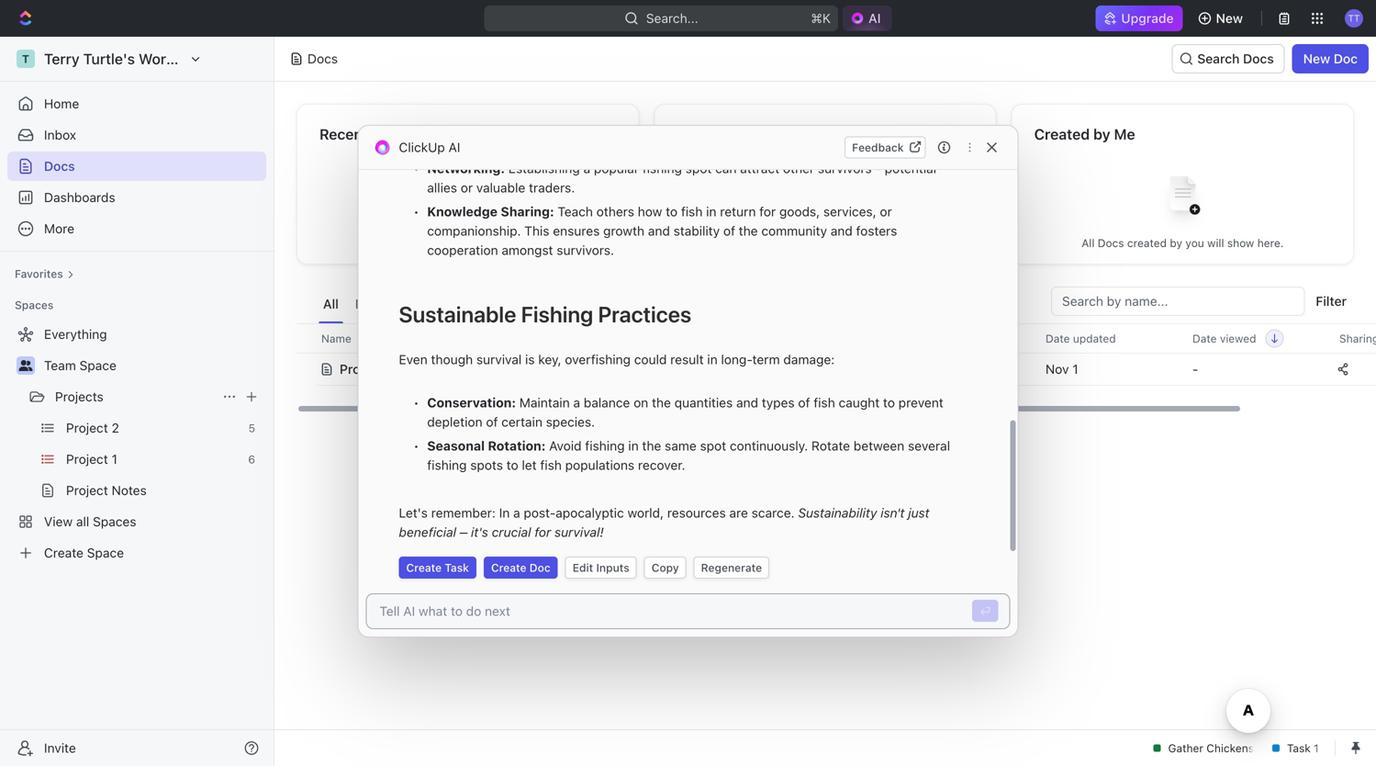 Task type: describe. For each thing, give the bounding box(es) containing it.
tree inside sidebar navigation
[[7, 320, 266, 568]]

row containing project notes
[[297, 351, 1377, 388]]

the inside avoid fishing in the same spot continuously. rotate between several fishing spots to let fish populations recover.
[[642, 438, 662, 453]]

nov 1
[[1046, 361, 1079, 377]]

maintain a balance on the quantities and types of fish caught to prevent depletion of certain species.
[[427, 395, 948, 429]]

0 vertical spatial by
[[1094, 125, 1111, 143]]

seasonal rotation:
[[427, 438, 546, 453]]

allies
[[427, 180, 457, 195]]

space
[[80, 358, 117, 373]]

2 will from the left
[[840, 237, 857, 249]]

your for recent
[[358, 237, 382, 249]]

fish inside teach others how to fish in return for goods, services, or companionship. this ensures growth and stability of the community and fosters cooperation amongst survivors.
[[681, 204, 703, 219]]

no created by me docs image
[[1147, 162, 1220, 236]]

recover.
[[638, 457, 686, 473]]

overfishing
[[565, 352, 631, 367]]

2 horizontal spatial -
[[1193, 361, 1199, 377]]

a for maintain
[[574, 395, 581, 410]]

key,
[[539, 352, 562, 367]]

1 vertical spatial fishing
[[585, 438, 625, 453]]

my docs button
[[351, 287, 412, 323]]

beneficial
[[399, 524, 456, 540]]

project
[[340, 361, 383, 377]]

workspace
[[543, 296, 611, 311]]

amongst
[[502, 242, 553, 258]]

viewed
[[1221, 332, 1257, 345]]

1 here. from the left
[[552, 237, 578, 249]]

let's remember: in a post-apocalyptic world, resources are scarce.
[[399, 505, 799, 520]]

same
[[665, 438, 697, 453]]

create for create doc
[[491, 561, 527, 574]]

date viewed
[[1193, 332, 1257, 345]]

2 horizontal spatial and
[[831, 223, 853, 238]]

your recently opened docs will show here.
[[358, 237, 578, 249]]

0 horizontal spatial fishing
[[427, 457, 467, 473]]

date viewed button
[[1182, 324, 1285, 353]]

updated
[[1074, 332, 1117, 345]]

0 horizontal spatial and
[[648, 223, 670, 238]]

search
[[1198, 51, 1240, 66]]

docs inside docs link
[[44, 158, 75, 174]]

scarce.
[[752, 505, 795, 520]]

2 here. from the left
[[890, 237, 917, 249]]

doc for new doc
[[1334, 51, 1358, 66]]

feedback
[[852, 141, 904, 154]]

1 vertical spatial of
[[799, 395, 811, 410]]

date for date updated
[[1046, 332, 1071, 345]]

fish inside avoid fishing in the same spot continuously. rotate between several fishing spots to let fish populations recover.
[[540, 457, 562, 473]]

1 vertical spatial in
[[708, 352, 718, 367]]

return
[[720, 204, 756, 219]]

all for all docs created by you will show here.
[[1082, 237, 1095, 249]]

feedback button
[[845, 136, 926, 158]]

could
[[634, 352, 667, 367]]

search...
[[646, 11, 699, 26]]

others
[[597, 204, 635, 219]]

species.
[[546, 414, 595, 429]]

home
[[44, 96, 79, 111]]

remember:
[[431, 505, 496, 520]]

recent
[[320, 125, 368, 143]]

projects inside projects link
[[55, 389, 104, 404]]

table containing project notes
[[297, 323, 1377, 388]]

sharing:
[[501, 204, 554, 219]]

you
[[1186, 237, 1205, 249]]

survival
[[477, 352, 522, 367]]

spot inside the establishing a popular fishing spot can attract other survivors - potential allies or valuable traders.
[[686, 161, 712, 176]]

teach
[[558, 204, 593, 219]]

knowledge sharing:
[[427, 204, 554, 219]]

between
[[854, 438, 905, 453]]

rotation:
[[488, 438, 546, 453]]

assigned button
[[623, 287, 688, 323]]

3 will from the left
[[1208, 237, 1225, 249]]

spaces
[[15, 299, 54, 311]]

ensures
[[553, 223, 600, 238]]

depletion
[[427, 414, 483, 429]]

long-
[[721, 352, 753, 367]]

upgrade link
[[1096, 6, 1184, 31]]

to inside the maintain a balance on the quantities and types of fish caught to prevent depletion of certain species.
[[884, 395, 896, 410]]

opened
[[430, 237, 469, 249]]

knowledge
[[427, 204, 498, 219]]

copy
[[652, 561, 679, 574]]

name
[[321, 332, 352, 345]]

docs link
[[7, 152, 266, 181]]

created
[[1035, 125, 1090, 143]]

my docs
[[355, 296, 408, 311]]

shared
[[424, 296, 468, 311]]

docs left created
[[1098, 237, 1125, 249]]

clickup
[[399, 140, 445, 155]]

and inside the maintain a balance on the quantities and types of fish caught to prevent depletion of certain species.
[[737, 395, 759, 410]]

of inside teach others how to fish in return for goods, services, or companionship. this ensures growth and stability of the community and fosters cooperation amongst survivors.
[[724, 223, 736, 238]]

⌘k
[[811, 11, 831, 26]]

sharing
[[1340, 332, 1377, 345]]

stability
[[674, 223, 720, 238]]

are
[[730, 505, 748, 520]]

inbox
[[44, 127, 76, 142]]

tab list containing all
[[319, 287, 758, 323]]

create doc
[[491, 561, 551, 574]]

edit inputs
[[573, 561, 630, 574]]

to inside avoid fishing in the same spot continuously. rotate between several fishing spots to let fish populations recover.
[[507, 457, 519, 473]]

my
[[355, 296, 374, 311]]

prevent
[[899, 395, 944, 410]]

though
[[431, 352, 473, 367]]

2 show from the left
[[860, 237, 887, 249]]

regenerate button
[[694, 557, 770, 579]]

cooperation
[[427, 242, 498, 258]]

no recent docs image
[[431, 162, 505, 236]]

3 show from the left
[[1228, 237, 1255, 249]]

sustainability
[[799, 505, 878, 520]]

crucial
[[492, 524, 531, 540]]

seasonal
[[427, 438, 485, 453]]

docs inside search docs button
[[1244, 51, 1275, 66]]

sustainable fishing practices
[[399, 301, 692, 327]]

1 horizontal spatial favorites
[[677, 125, 741, 143]]

0 horizontal spatial a
[[514, 505, 521, 520]]

services,
[[824, 204, 877, 219]]

0 horizontal spatial of
[[486, 414, 498, 429]]

world,
[[628, 505, 664, 520]]

even
[[399, 352, 428, 367]]

recently
[[385, 237, 427, 249]]

nov
[[1046, 361, 1070, 377]]

upgrade
[[1122, 11, 1174, 26]]

or inside the establishing a popular fishing spot can attract other survivors - potential allies or valuable traders.
[[461, 180, 473, 195]]

create task
[[406, 561, 469, 574]]



Task type: vqa. For each thing, say whether or not it's contained in the screenshot.
Space at top left
yes



Task type: locate. For each thing, give the bounding box(es) containing it.
0 horizontal spatial create
[[406, 561, 442, 574]]

docs up recent
[[308, 51, 338, 66]]

for for crucial
[[535, 524, 551, 540]]

projects down "team space"
[[55, 389, 104, 404]]

1 vertical spatial to
[[884, 395, 896, 410]]

1 date from the left
[[1046, 332, 1071, 345]]

all left created
[[1082, 237, 1095, 249]]

1 horizontal spatial your
[[735, 237, 758, 249]]

- down date viewed
[[1193, 361, 1199, 377]]

0 horizontal spatial fish
[[540, 457, 562, 473]]

1 create from the left
[[406, 561, 442, 574]]

0 horizontal spatial here.
[[552, 237, 578, 249]]

to right how
[[666, 204, 678, 219]]

regenerate
[[701, 561, 763, 574]]

2 create from the left
[[491, 561, 527, 574]]

row
[[297, 323, 1377, 354], [297, 351, 1377, 388]]

- right term
[[833, 361, 839, 377]]

docs
[[308, 51, 338, 66], [1244, 51, 1275, 66], [44, 158, 75, 174], [472, 237, 498, 249], [810, 237, 837, 249], [1098, 237, 1125, 249], [377, 296, 408, 311]]

workspace button
[[538, 287, 615, 323]]

to left let
[[507, 457, 519, 473]]

0 vertical spatial fishing
[[643, 161, 682, 176]]

0 horizontal spatial for
[[535, 524, 551, 540]]

fish left caught
[[814, 395, 836, 410]]

survival!
[[555, 524, 604, 540]]

or inside teach others how to fish in return for goods, services, or companionship. this ensures growth and stability of the community and fosters cooperation amongst survivors.
[[880, 204, 893, 219]]

your favorited docs will show here.
[[735, 237, 917, 249]]

here. right you
[[1258, 237, 1285, 249]]

types
[[762, 395, 795, 410]]

docs right favorited on the right top of the page
[[810, 237, 837, 249]]

doc inside button
[[530, 561, 551, 574]]

a left popular
[[584, 161, 591, 176]]

fish up stability
[[681, 204, 703, 219]]

new up search docs button
[[1217, 11, 1244, 26]]

this
[[525, 223, 550, 238]]

let's
[[399, 505, 428, 520]]

team
[[44, 358, 76, 373]]

2 horizontal spatial here.
[[1258, 237, 1285, 249]]

1 vertical spatial favorites
[[15, 267, 63, 280]]

can
[[716, 161, 737, 176]]

0 horizontal spatial will
[[502, 237, 518, 249]]

and down the services,
[[831, 223, 853, 238]]

all inside button
[[323, 296, 339, 311]]

fish inside the maintain a balance on the quantities and types of fish caught to prevent depletion of certain species.
[[814, 395, 836, 410]]

1 will from the left
[[502, 237, 518, 249]]

⏎
[[980, 604, 992, 617]]

Tell AI what to do next text field
[[380, 602, 960, 621]]

notes
[[386, 361, 422, 377]]

damage:
[[784, 352, 835, 367]]

for right return
[[760, 204, 776, 219]]

0 horizontal spatial new
[[1217, 11, 1244, 26]]

date up "nov"
[[1046, 332, 1071, 345]]

1 vertical spatial projects
[[55, 389, 104, 404]]

for
[[760, 204, 776, 219], [535, 524, 551, 540]]

networking:
[[427, 161, 505, 176]]

favorites up "spaces"
[[15, 267, 63, 280]]

avoid
[[549, 438, 582, 453]]

row containing name
[[297, 323, 1377, 354]]

1 show from the left
[[521, 237, 549, 249]]

a right in
[[514, 505, 521, 520]]

0 horizontal spatial to
[[507, 457, 519, 473]]

user group image
[[19, 360, 33, 371]]

of down return
[[724, 223, 736, 238]]

sidebar navigation
[[0, 37, 275, 766]]

0 vertical spatial doc
[[1334, 51, 1358, 66]]

team space link
[[44, 351, 263, 380]]

0 horizontal spatial by
[[1094, 125, 1111, 143]]

0 horizontal spatial or
[[461, 180, 473, 195]]

here. right this
[[552, 237, 578, 249]]

spot inside avoid fishing in the same spot continuously. rotate between several fishing spots to let fish populations recover.
[[700, 438, 727, 453]]

cell inside row
[[297, 353, 317, 386]]

in inside avoid fishing in the same spot continuously. rotate between several fishing spots to let fish populations recover.
[[629, 438, 639, 453]]

or up fosters
[[880, 204, 893, 219]]

0 horizontal spatial date
[[1046, 332, 1071, 345]]

edit inputs button
[[566, 557, 637, 579]]

0 vertical spatial new
[[1217, 11, 1244, 26]]

or down networking:
[[461, 180, 473, 195]]

new doc
[[1304, 51, 1358, 66]]

new
[[1217, 11, 1244, 26], [1304, 51, 1331, 66]]

0 horizontal spatial -
[[833, 361, 839, 377]]

fishing inside the establishing a popular fishing spot can attract other survivors - potential allies or valuable traders.
[[643, 161, 682, 176]]

a inside the maintain a balance on the quantities and types of fish caught to prevent depletion of certain species.
[[574, 395, 581, 410]]

2 vertical spatial the
[[642, 438, 662, 453]]

your for favorites
[[735, 237, 758, 249]]

favorites button
[[7, 263, 82, 285]]

0 vertical spatial favorites
[[677, 125, 741, 143]]

2 horizontal spatial fish
[[814, 395, 836, 410]]

docs right search at the right
[[1244, 51, 1275, 66]]

favorites inside button
[[15, 267, 63, 280]]

community
[[762, 223, 828, 238]]

0 horizontal spatial your
[[358, 237, 382, 249]]

quantities
[[675, 395, 733, 410]]

show down the services,
[[860, 237, 887, 249]]

no favorited docs image
[[789, 162, 862, 236]]

- inside the establishing a popular fishing spot can attract other survivors - potential allies or valuable traders.
[[876, 161, 882, 176]]

all docs created by you will show here.
[[1082, 237, 1285, 249]]

1 row from the top
[[297, 323, 1377, 354]]

valuable
[[477, 180, 526, 195]]

to right caught
[[884, 395, 896, 410]]

1 your from the left
[[358, 237, 382, 249]]

1 horizontal spatial show
[[860, 237, 887, 249]]

the right on
[[652, 395, 671, 410]]

1 vertical spatial or
[[880, 204, 893, 219]]

in inside teach others how to fish in return for goods, services, or companionship. this ensures growth and stability of the community and fosters cooperation amongst survivors.
[[706, 204, 717, 219]]

how
[[638, 204, 663, 219]]

other
[[783, 161, 815, 176]]

docs down inbox
[[44, 158, 75, 174]]

2 horizontal spatial show
[[1228, 237, 1255, 249]]

- down feedback
[[876, 161, 882, 176]]

team space
[[44, 358, 117, 373]]

in up stability
[[706, 204, 717, 219]]

1 horizontal spatial create
[[491, 561, 527, 574]]

1 horizontal spatial doc
[[1334, 51, 1358, 66]]

your down return
[[735, 237, 758, 249]]

create left task
[[406, 561, 442, 574]]

1 horizontal spatial and
[[737, 395, 759, 410]]

new right the search docs
[[1304, 51, 1331, 66]]

1 vertical spatial doc
[[530, 561, 551, 574]]

companionship.
[[427, 223, 521, 238]]

1 horizontal spatial fish
[[681, 204, 703, 219]]

tab list
[[319, 287, 758, 323]]

potential
[[885, 161, 937, 176]]

the inside teach others how to fish in return for goods, services, or companionship. this ensures growth and stability of the community and fosters cooperation amongst survivors.
[[739, 223, 758, 238]]

a for establishing
[[584, 161, 591, 176]]

1 horizontal spatial or
[[880, 204, 893, 219]]

0 horizontal spatial projects
[[55, 389, 104, 404]]

of up seasonal rotation:
[[486, 414, 498, 429]]

0 vertical spatial in
[[706, 204, 717, 219]]

2 row from the top
[[297, 351, 1377, 388]]

1 horizontal spatial for
[[760, 204, 776, 219]]

for inside teach others how to fish in return for goods, services, or companionship. this ensures growth and stability of the community and fosters cooperation amongst survivors.
[[760, 204, 776, 219]]

2 vertical spatial in
[[629, 438, 639, 453]]

inputs
[[597, 561, 630, 574]]

on
[[634, 395, 649, 410]]

fishing up how
[[643, 161, 682, 176]]

show down 'sharing:'
[[521, 237, 549, 249]]

tree
[[7, 320, 266, 568]]

will down the services,
[[840, 237, 857, 249]]

2 date from the left
[[1193, 332, 1217, 345]]

1 horizontal spatial to
[[666, 204, 678, 219]]

of right types
[[799, 395, 811, 410]]

for inside sustainability isn't just beneficial – it's crucial for survival!
[[535, 524, 551, 540]]

0 vertical spatial for
[[760, 204, 776, 219]]

2 horizontal spatial to
[[884, 395, 896, 410]]

1 horizontal spatial all
[[1082, 237, 1095, 249]]

2 horizontal spatial fishing
[[643, 161, 682, 176]]

0 vertical spatial fish
[[681, 204, 703, 219]]

popular
[[594, 161, 639, 176]]

2 vertical spatial fishing
[[427, 457, 467, 473]]

1 horizontal spatial will
[[840, 237, 857, 249]]

tree containing team space
[[7, 320, 266, 568]]

establishing a popular fishing spot can attract other survivors - potential allies or valuable traders.
[[427, 161, 940, 195]]

even though survival is key, overfishing could result in long-term damage:
[[399, 352, 835, 367]]

continuously.
[[730, 438, 808, 453]]

the down return
[[739, 223, 758, 238]]

balance
[[584, 395, 630, 410]]

create down the crucial
[[491, 561, 527, 574]]

1 horizontal spatial -
[[876, 161, 882, 176]]

invite
[[44, 740, 76, 755]]

and
[[648, 223, 670, 238], [831, 223, 853, 238], [737, 395, 759, 410]]

the up recover.
[[642, 438, 662, 453]]

1 horizontal spatial a
[[574, 395, 581, 410]]

here. down potential
[[890, 237, 917, 249]]

docs right my
[[377, 296, 408, 311]]

0 vertical spatial projects
[[668, 361, 716, 377]]

sustainability isn't just beneficial – it's crucial for survival!
[[399, 505, 934, 540]]

0 vertical spatial all
[[1082, 237, 1095, 249]]

Search by name... text field
[[1063, 287, 1294, 315]]

all button
[[319, 287, 343, 323]]

private
[[484, 296, 527, 311]]

survivors.
[[557, 242, 615, 258]]

0 vertical spatial of
[[724, 223, 736, 238]]

ai
[[449, 140, 461, 155]]

goods,
[[780, 204, 820, 219]]

new doc button
[[1293, 44, 1370, 73]]

by left me
[[1094, 125, 1111, 143]]

dashboards link
[[7, 183, 266, 212]]

term
[[753, 352, 780, 367]]

column header
[[297, 323, 317, 354]]

1 vertical spatial by
[[1171, 237, 1183, 249]]

docs inside my docs button
[[377, 296, 408, 311]]

1 vertical spatial new
[[1304, 51, 1331, 66]]

0 vertical spatial a
[[584, 161, 591, 176]]

fishing
[[643, 161, 682, 176], [585, 438, 625, 453], [427, 457, 467, 473]]

2 horizontal spatial a
[[584, 161, 591, 176]]

0 horizontal spatial favorites
[[15, 267, 63, 280]]

show right you
[[1228, 237, 1255, 249]]

0 vertical spatial to
[[666, 204, 678, 219]]

spot left can
[[686, 161, 712, 176]]

1 horizontal spatial new
[[1304, 51, 1331, 66]]

new button
[[1191, 4, 1255, 33]]

resources
[[668, 505, 726, 520]]

certain
[[502, 414, 543, 429]]

1 horizontal spatial here.
[[890, 237, 917, 249]]

new inside button
[[1217, 11, 1244, 26]]

2 horizontal spatial will
[[1208, 237, 1225, 249]]

table
[[297, 323, 1377, 388]]

favorites up can
[[677, 125, 741, 143]]

for down the post-
[[535, 524, 551, 540]]

0 horizontal spatial show
[[521, 237, 549, 249]]

create doc button
[[484, 557, 558, 579]]

or
[[461, 180, 473, 195], [880, 204, 893, 219]]

isn't
[[881, 505, 905, 520]]

will right you
[[1208, 237, 1225, 249]]

the
[[739, 223, 758, 238], [652, 395, 671, 410], [642, 438, 662, 453]]

by left you
[[1171, 237, 1183, 249]]

copy button
[[645, 557, 687, 579]]

teach others how to fish in return for goods, services, or companionship. this ensures growth and stability of the community and fosters cooperation amongst survivors.
[[427, 204, 901, 258]]

search docs button
[[1172, 44, 1286, 73]]

in left the long-
[[708, 352, 718, 367]]

0 vertical spatial or
[[461, 180, 473, 195]]

will left this
[[502, 237, 518, 249]]

1 horizontal spatial by
[[1171, 237, 1183, 249]]

all left my
[[323, 296, 339, 311]]

will
[[502, 237, 518, 249], [840, 237, 857, 249], [1208, 237, 1225, 249]]

1 vertical spatial all
[[323, 296, 339, 311]]

1 horizontal spatial of
[[724, 223, 736, 238]]

doc for create doc
[[530, 561, 551, 574]]

and left types
[[737, 395, 759, 410]]

for for return
[[760, 204, 776, 219]]

1 vertical spatial for
[[535, 524, 551, 540]]

0 horizontal spatial all
[[323, 296, 339, 311]]

3 here. from the left
[[1258, 237, 1285, 249]]

a up species.
[[574, 395, 581, 410]]

2 vertical spatial of
[[486, 414, 498, 429]]

1 vertical spatial fish
[[814, 395, 836, 410]]

column header inside table
[[297, 323, 317, 354]]

cell
[[297, 353, 317, 386]]

projects inside row
[[668, 361, 716, 377]]

to inside teach others how to fish in return for goods, services, or companionship. this ensures growth and stability of the community and fosters cooperation amongst survivors.
[[666, 204, 678, 219]]

new for new doc
[[1304, 51, 1331, 66]]

spots
[[471, 457, 503, 473]]

all for all
[[323, 296, 339, 311]]

fishing down seasonal
[[427, 457, 467, 473]]

1 horizontal spatial date
[[1193, 332, 1217, 345]]

create for create task
[[406, 561, 442, 574]]

2 vertical spatial to
[[507, 457, 519, 473]]

in up recover.
[[629, 438, 639, 453]]

0 horizontal spatial doc
[[530, 561, 551, 574]]

1 vertical spatial a
[[574, 395, 581, 410]]

me
[[1115, 125, 1136, 143]]

a inside the establishing a popular fishing spot can attract other survivors - potential allies or valuable traders.
[[584, 161, 591, 176]]

docs down knowledge sharing:
[[472, 237, 498, 249]]

fishing up populations
[[585, 438, 625, 453]]

new inside button
[[1304, 51, 1331, 66]]

fish right let
[[540, 457, 562, 473]]

1 vertical spatial spot
[[700, 438, 727, 453]]

0 vertical spatial spot
[[686, 161, 712, 176]]

date left viewed
[[1193, 332, 1217, 345]]

practices
[[598, 301, 692, 327]]

populations
[[566, 457, 635, 473]]

2 vertical spatial a
[[514, 505, 521, 520]]

new for new
[[1217, 11, 1244, 26]]

date for date viewed
[[1193, 332, 1217, 345]]

traders.
[[529, 180, 575, 195]]

1 horizontal spatial fishing
[[585, 438, 625, 453]]

spot right same
[[700, 438, 727, 453]]

your left 'recently'
[[358, 237, 382, 249]]

let
[[522, 457, 537, 473]]

1 vertical spatial the
[[652, 395, 671, 410]]

the inside the maintain a balance on the quantities and types of fish caught to prevent depletion of certain species.
[[652, 395, 671, 410]]

maintain
[[520, 395, 570, 410]]

projects up quantities
[[668, 361, 716, 377]]

2 vertical spatial fish
[[540, 457, 562, 473]]

2 horizontal spatial of
[[799, 395, 811, 410]]

0 vertical spatial the
[[739, 223, 758, 238]]

1 horizontal spatial projects
[[668, 361, 716, 377]]

2 your from the left
[[735, 237, 758, 249]]

and down how
[[648, 223, 670, 238]]

doc inside button
[[1334, 51, 1358, 66]]



